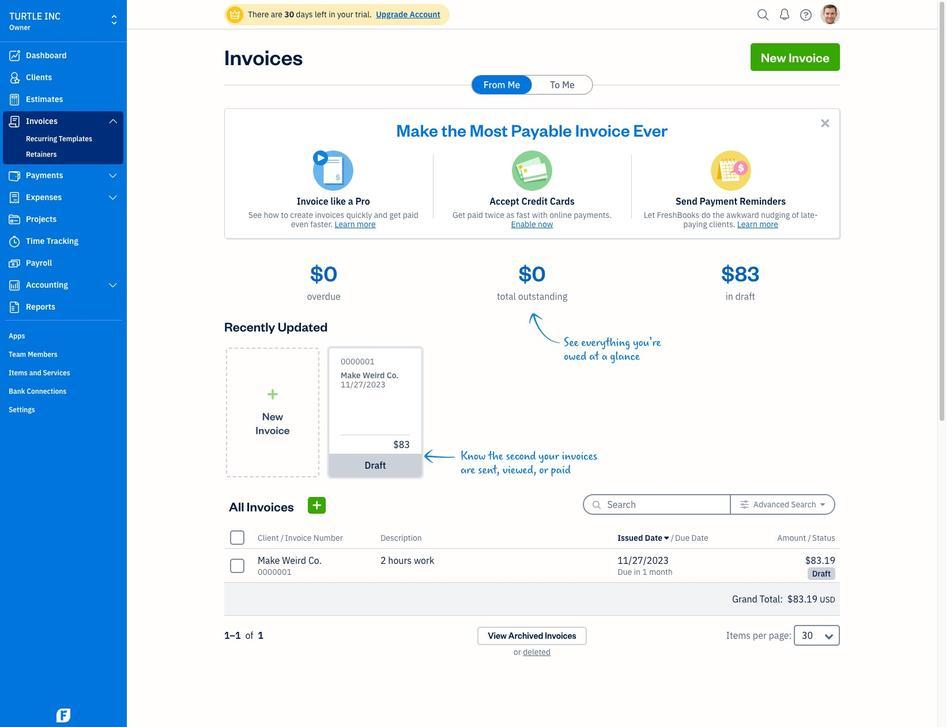 Task type: describe. For each thing, give the bounding box(es) containing it.
to
[[550, 79, 560, 91]]

co. inside the make weird co. 0000001
[[308, 555, 322, 566]]

timer image
[[7, 236, 21, 247]]

issued
[[618, 532, 643, 543]]

0 horizontal spatial of
[[245, 630, 253, 641]]

caretdown image inside advanced search dropdown button
[[821, 500, 825, 509]]

create
[[290, 210, 313, 220]]

invoices for even
[[315, 210, 344, 220]]

templates
[[59, 134, 92, 143]]

client
[[258, 532, 279, 543]]

the for make the most payable invoice ever
[[442, 119, 467, 141]]

due date
[[675, 532, 709, 543]]

clients.
[[709, 219, 735, 229]]

recently
[[224, 318, 275, 334]]

as
[[506, 210, 515, 220]]

0000001 inside 0000001 make weird co. 11/27/2023
[[341, 356, 375, 367]]

get
[[453, 210, 465, 220]]

late-
[[801, 210, 818, 220]]

dashboard link
[[3, 46, 123, 66]]

0000001 make weird co. 11/27/2023
[[341, 356, 399, 390]]

$83 for $83 in draft
[[721, 259, 760, 287]]

payments.
[[574, 210, 612, 220]]

more for invoice like a pro
[[357, 219, 376, 229]]

turtle
[[9, 10, 42, 22]]

bank connections link
[[3, 382, 123, 400]]

time tracking link
[[3, 231, 123, 252]]

close image
[[819, 116, 832, 130]]

invoices up client link
[[247, 498, 294, 514]]

draft inside $83.19 draft
[[812, 569, 831, 579]]

hours
[[388, 555, 412, 566]]

invoice like a pro
[[297, 195, 370, 207]]

items per page:
[[726, 630, 792, 641]]

see everything you're owed at a glance
[[564, 336, 661, 363]]

learn for reminders
[[737, 219, 758, 229]]

clients
[[26, 72, 52, 82]]

make for make the most payable invoice ever
[[396, 119, 438, 141]]

how
[[264, 210, 279, 220]]

status
[[812, 532, 835, 543]]

draft inside the $83 in draft
[[735, 291, 755, 302]]

ever
[[633, 119, 668, 141]]

know
[[461, 450, 486, 463]]

0 vertical spatial a
[[348, 195, 353, 207]]

to me link
[[532, 76, 592, 94]]

client image
[[7, 72, 21, 84]]

projects link
[[3, 209, 123, 230]]

reports link
[[3, 297, 123, 318]]

Search text field
[[607, 495, 711, 514]]

1 horizontal spatial new
[[761, 49, 786, 65]]

pro
[[355, 195, 370, 207]]

services
[[43, 368, 70, 377]]

money image
[[7, 258, 21, 269]]

payments link
[[3, 165, 123, 186]]

make inside 0000001 make weird co. 11/27/2023
[[341, 370, 361, 381]]

or inside the know the second your invoices are sent, viewed, or paid
[[539, 464, 548, 477]]

11/27/2023 inside 11/27/2023 due in 1 month
[[618, 555, 669, 566]]

grand total : $83.19 usd
[[732, 593, 835, 605]]

1 vertical spatial $83.19
[[788, 593, 818, 605]]

recurring
[[26, 134, 57, 143]]

0 vertical spatial due
[[675, 532, 690, 543]]

description
[[381, 532, 422, 543]]

amount
[[777, 532, 806, 543]]

invoice right client link
[[285, 532, 312, 543]]

invoice number link
[[285, 532, 343, 543]]

paid inside the know the second your invoices are sent, viewed, or paid
[[551, 464, 571, 477]]

from me
[[484, 79, 520, 91]]

go to help image
[[797, 6, 815, 23]]

there are 30 days left in your trial. upgrade account
[[248, 9, 440, 20]]

due date link
[[675, 532, 709, 543]]

second
[[506, 450, 536, 463]]

send
[[676, 195, 698, 207]]

cards
[[550, 195, 575, 207]]

time tracking
[[26, 236, 78, 246]]

the for know the second your invoices are sent, viewed, or paid
[[488, 450, 503, 463]]

date for due date
[[692, 532, 709, 543]]

sent,
[[478, 464, 500, 477]]

inc
[[44, 10, 61, 22]]

:
[[780, 593, 783, 605]]

payroll
[[26, 258, 52, 268]]

total
[[760, 593, 780, 605]]

accept
[[490, 195, 519, 207]]

owner
[[9, 23, 30, 32]]

recurring templates link
[[5, 132, 121, 146]]

me for from me
[[508, 79, 520, 91]]

2 hours work link
[[367, 549, 613, 583]]

co. inside 0000001 make weird co. 11/27/2023
[[387, 370, 399, 381]]

caretdown image inside issued date link
[[664, 533, 669, 542]]

chart image
[[7, 280, 21, 291]]

see for see how to create invoices quickly and get paid even faster.
[[248, 210, 262, 220]]

0 horizontal spatial new invoice
[[256, 409, 290, 436]]

all
[[229, 498, 244, 514]]

accept credit cards get paid twice as fast with online payments. enable now
[[453, 195, 612, 229]]

freshbooks image
[[54, 709, 73, 722]]

new invoice link for invoices
[[751, 43, 840, 71]]

30 inside "30" field
[[802, 630, 813, 641]]

amount link
[[777, 532, 808, 543]]

me for to me
[[562, 79, 575, 91]]

2
[[381, 555, 386, 566]]

1 inside 11/27/2023 due in 1 month
[[642, 567, 647, 577]]

nudging
[[761, 210, 790, 220]]

work
[[414, 555, 434, 566]]

settings image
[[740, 500, 749, 509]]

payment image
[[7, 170, 21, 182]]

/ for client
[[281, 532, 284, 543]]

see for see everything you're owed at a glance
[[564, 336, 579, 349]]

usd
[[820, 594, 835, 605]]

reminders
[[740, 195, 786, 207]]

description link
[[381, 532, 422, 543]]

2 hours work
[[381, 555, 434, 566]]

faster.
[[310, 219, 333, 229]]

2 / from the left
[[671, 532, 674, 543]]

chevron large down image
[[108, 171, 118, 180]]

even
[[291, 219, 308, 229]]

know the second your invoices are sent, viewed, or paid
[[461, 450, 597, 477]]

awkward
[[726, 210, 759, 220]]

at
[[589, 350, 599, 363]]

retainers link
[[5, 148, 121, 161]]

invoices inside view archived invoices or deleted
[[545, 630, 576, 641]]

invoice up create
[[297, 195, 328, 207]]

advanced search button
[[731, 495, 834, 514]]

estimate image
[[7, 94, 21, 106]]

due inside 11/27/2023 due in 1 month
[[618, 567, 632, 577]]

status link
[[812, 532, 835, 543]]

0 horizontal spatial are
[[271, 9, 282, 20]]

are inside the know the second your invoices are sent, viewed, or paid
[[461, 464, 475, 477]]

dashboard image
[[7, 50, 21, 62]]

$83.19 draft
[[805, 555, 835, 579]]

account
[[410, 9, 440, 20]]

project image
[[7, 214, 21, 225]]

let freshbooks do the awkward nudging of late- paying clients.
[[644, 210, 818, 229]]



Task type: vqa. For each thing, say whether or not it's contained in the screenshot.
Report to the bottom
no



Task type: locate. For each thing, give the bounding box(es) containing it.
a right at
[[602, 350, 608, 363]]

owed
[[564, 350, 587, 363]]

0 vertical spatial invoices
[[315, 210, 344, 220]]

0 vertical spatial 0000001
[[341, 356, 375, 367]]

learn more down reminders
[[737, 219, 778, 229]]

due right issued date link on the bottom of the page
[[675, 532, 690, 543]]

1 vertical spatial new invoice
[[256, 409, 290, 436]]

2 date from the left
[[692, 532, 709, 543]]

weird inside 0000001 make weird co. 11/27/2023
[[363, 370, 385, 381]]

0 horizontal spatial caretdown image
[[664, 533, 669, 542]]

0 horizontal spatial 11/27/2023
[[341, 379, 386, 390]]

0 horizontal spatial or
[[514, 647, 521, 657]]

new down search icon
[[761, 49, 786, 65]]

2 vertical spatial draft
[[812, 569, 831, 579]]

$83
[[721, 259, 760, 287], [393, 439, 410, 450]]

0 horizontal spatial learn more
[[335, 219, 376, 229]]

items left per
[[726, 630, 751, 641]]

0 horizontal spatial $83
[[393, 439, 410, 450]]

11/27/2023
[[341, 379, 386, 390], [618, 555, 669, 566]]

notifications image
[[776, 3, 794, 26]]

items
[[9, 368, 28, 377], [726, 630, 751, 641]]

1 horizontal spatial date
[[692, 532, 709, 543]]

1 vertical spatial invoices
[[562, 450, 597, 463]]

due down issued on the bottom of page
[[618, 567, 632, 577]]

upgrade
[[376, 9, 408, 20]]

and
[[374, 210, 388, 220], [29, 368, 41, 377]]

chevron large down image for invoices
[[108, 116, 118, 126]]

plus image
[[266, 388, 279, 400]]

/ for amount
[[808, 532, 811, 543]]

1 vertical spatial or
[[514, 647, 521, 657]]

are
[[271, 9, 282, 20], [461, 464, 475, 477]]

new invoice
[[761, 49, 830, 65], [256, 409, 290, 436]]

payment
[[700, 195, 738, 207]]

freshbooks
[[657, 210, 700, 220]]

in
[[329, 9, 335, 20], [726, 291, 733, 302], [634, 567, 641, 577]]

like
[[331, 195, 346, 207]]

or right viewed,
[[539, 464, 548, 477]]

in inside the $83 in draft
[[726, 291, 733, 302]]

0 horizontal spatial co.
[[308, 555, 322, 566]]

$0 inside $0 total outstanding
[[519, 259, 546, 287]]

1 horizontal spatial new invoice
[[761, 49, 830, 65]]

caretdown image right search
[[821, 500, 825, 509]]

1 horizontal spatial paid
[[467, 210, 483, 220]]

$0 for $0 total outstanding
[[519, 259, 546, 287]]

0 vertical spatial co.
[[387, 370, 399, 381]]

add invoice image
[[312, 498, 322, 512]]

2 vertical spatial chevron large down image
[[108, 281, 118, 290]]

your right second
[[539, 450, 559, 463]]

chevron large down image for accounting
[[108, 281, 118, 290]]

$0 up 'outstanding'
[[519, 259, 546, 287]]

archived
[[508, 630, 543, 641]]

3 / from the left
[[808, 532, 811, 543]]

1 vertical spatial in
[[726, 291, 733, 302]]

new
[[761, 49, 786, 65], [262, 409, 283, 422]]

/ right client
[[281, 532, 284, 543]]

$83.19 down status
[[805, 555, 835, 566]]

2 learn more from the left
[[737, 219, 778, 229]]

expense image
[[7, 192, 21, 204]]

time
[[26, 236, 45, 246]]

0 vertical spatial your
[[337, 9, 353, 20]]

0 vertical spatial weird
[[363, 370, 385, 381]]

2 more from the left
[[759, 219, 778, 229]]

1 horizontal spatial me
[[562, 79, 575, 91]]

a inside see everything you're owed at a glance
[[602, 350, 608, 363]]

paid inside see how to create invoices quickly and get paid even faster.
[[403, 210, 419, 220]]

1 vertical spatial of
[[245, 630, 253, 641]]

/ left status "link"
[[808, 532, 811, 543]]

0 horizontal spatial items
[[9, 368, 28, 377]]

items for items per page:
[[726, 630, 751, 641]]

or down archived
[[514, 647, 521, 657]]

the inside let freshbooks do the awkward nudging of late- paying clients.
[[713, 210, 725, 220]]

30 left days
[[284, 9, 294, 20]]

new invoice down plus icon
[[256, 409, 290, 436]]

items for items and services
[[9, 368, 28, 377]]

1 horizontal spatial 0000001
[[341, 356, 375, 367]]

invoices inside see how to create invoices quickly and get paid even faster.
[[315, 210, 344, 220]]

0 vertical spatial 1
[[642, 567, 647, 577]]

1 horizontal spatial make
[[341, 370, 361, 381]]

1 horizontal spatial weird
[[363, 370, 385, 381]]

1 horizontal spatial items
[[726, 630, 751, 641]]

chevron large down image
[[108, 116, 118, 126], [108, 193, 118, 202], [108, 281, 118, 290]]

quickly
[[346, 210, 372, 220]]

retainers
[[26, 150, 57, 159]]

new invoice link for know the second your invoices are sent, viewed, or paid
[[226, 348, 319, 477]]

1 horizontal spatial new invoice link
[[751, 43, 840, 71]]

search image
[[754, 6, 773, 23]]

see how to create invoices quickly and get paid even faster.
[[248, 210, 419, 229]]

now
[[538, 219, 553, 229]]

0 horizontal spatial more
[[357, 219, 376, 229]]

and down team members
[[29, 368, 41, 377]]

grand
[[732, 593, 758, 605]]

chevron large down image for expenses
[[108, 193, 118, 202]]

0 vertical spatial draft
[[735, 291, 755, 302]]

1 vertical spatial the
[[713, 210, 725, 220]]

2 vertical spatial make
[[258, 555, 280, 566]]

bank connections
[[9, 387, 66, 396]]

0 vertical spatial $83
[[721, 259, 760, 287]]

main element
[[0, 0, 156, 727]]

chevron large down image up recurring templates link
[[108, 116, 118, 126]]

view archived invoices or deleted
[[488, 630, 576, 657]]

1 horizontal spatial caretdown image
[[821, 500, 825, 509]]

0 vertical spatial of
[[792, 210, 799, 220]]

recurring templates
[[26, 134, 92, 143]]

0 vertical spatial new invoice link
[[751, 43, 840, 71]]

of
[[792, 210, 799, 220], [245, 630, 253, 641]]

$0 for $0 overdue
[[310, 259, 337, 287]]

me right to
[[562, 79, 575, 91]]

invoice image
[[7, 116, 21, 127]]

1 vertical spatial draft
[[365, 460, 386, 471]]

outstanding
[[518, 291, 567, 302]]

chevron large down image down payroll link
[[108, 281, 118, 290]]

due
[[675, 532, 690, 543], [618, 567, 632, 577]]

a left pro on the top
[[348, 195, 353, 207]]

1 vertical spatial and
[[29, 368, 41, 377]]

1 left month
[[642, 567, 647, 577]]

1 vertical spatial chevron large down image
[[108, 193, 118, 202]]

0 horizontal spatial date
[[645, 532, 663, 543]]

1 vertical spatial 0000001
[[258, 567, 292, 577]]

1 learn from the left
[[335, 219, 355, 229]]

are down know
[[461, 464, 475, 477]]

0 horizontal spatial new
[[262, 409, 283, 422]]

learn more down pro on the top
[[335, 219, 376, 229]]

1 vertical spatial 1
[[258, 630, 263, 641]]

invoice left ever
[[575, 119, 630, 141]]

paying
[[683, 219, 707, 229]]

learn right faster.
[[335, 219, 355, 229]]

payroll link
[[3, 253, 123, 274]]

1 horizontal spatial in
[[634, 567, 641, 577]]

the left most
[[442, 119, 467, 141]]

$83.19
[[805, 555, 835, 566], [788, 593, 818, 605]]

0 horizontal spatial 30
[[284, 9, 294, 20]]

items and services link
[[3, 364, 123, 381]]

0 vertical spatial chevron large down image
[[108, 116, 118, 126]]

1 horizontal spatial invoices
[[562, 450, 597, 463]]

new inside "new invoice"
[[262, 409, 283, 422]]

days
[[296, 9, 313, 20]]

invoices
[[315, 210, 344, 220], [562, 450, 597, 463]]

1 vertical spatial items
[[726, 630, 751, 641]]

0 vertical spatial caretdown image
[[821, 500, 825, 509]]

send payment reminders
[[676, 195, 786, 207]]

1 vertical spatial 11/27/2023
[[618, 555, 669, 566]]

invoices up recurring
[[26, 116, 58, 126]]

1 / from the left
[[281, 532, 284, 543]]

1 vertical spatial due
[[618, 567, 632, 577]]

1 horizontal spatial 30
[[802, 630, 813, 641]]

3 chevron large down image from the top
[[108, 281, 118, 290]]

new invoice down the go to help icon
[[761, 49, 830, 65]]

do
[[702, 210, 711, 220]]

bank
[[9, 387, 25, 396]]

0 vertical spatial new invoice
[[761, 49, 830, 65]]

projects
[[26, 214, 57, 224]]

credit
[[522, 195, 548, 207]]

to me
[[550, 79, 575, 91]]

invoices inside the know the second your invoices are sent, viewed, or paid
[[562, 450, 597, 463]]

reports
[[26, 302, 55, 312]]

invoices
[[224, 43, 303, 70], [26, 116, 58, 126], [247, 498, 294, 514], [545, 630, 576, 641]]

team members
[[9, 350, 58, 359]]

glance
[[610, 350, 640, 363]]

see left how
[[248, 210, 262, 220]]

turtle inc owner
[[9, 10, 61, 32]]

0 vertical spatial in
[[329, 9, 335, 20]]

30 right page:
[[802, 630, 813, 641]]

more down pro on the top
[[357, 219, 376, 229]]

deleted
[[523, 647, 551, 657]]

0 horizontal spatial paid
[[403, 210, 419, 220]]

invoices for paid
[[562, 450, 597, 463]]

you're
[[633, 336, 661, 349]]

learn
[[335, 219, 355, 229], [737, 219, 758, 229]]

see up owed
[[564, 336, 579, 349]]

0 horizontal spatial new invoice link
[[226, 348, 319, 477]]

0 vertical spatial or
[[539, 464, 548, 477]]

client link
[[258, 532, 281, 543]]

of right 1–1
[[245, 630, 253, 641]]

more for send payment reminders
[[759, 219, 778, 229]]

1 horizontal spatial see
[[564, 336, 579, 349]]

2 $0 from the left
[[519, 259, 546, 287]]

1 vertical spatial caretdown image
[[664, 533, 669, 542]]

crown image
[[229, 8, 241, 20]]

invoice down plus icon
[[256, 423, 290, 436]]

apps
[[9, 332, 25, 340]]

and inside items and services link
[[29, 368, 41, 377]]

date for issued date
[[645, 532, 663, 543]]

enable
[[511, 219, 536, 229]]

report image
[[7, 302, 21, 313]]

0000001 inside the make weird co. 0000001
[[258, 567, 292, 577]]

fast
[[517, 210, 530, 220]]

1 horizontal spatial learn more
[[737, 219, 778, 229]]

Items per page: field
[[794, 625, 840, 646]]

per
[[753, 630, 767, 641]]

learn more
[[335, 219, 376, 229], [737, 219, 778, 229]]

0 horizontal spatial draft
[[365, 460, 386, 471]]

$0 up overdue
[[310, 259, 337, 287]]

date down search text box
[[692, 532, 709, 543]]

invoice like a pro image
[[313, 150, 354, 191]]

or inside view archived invoices or deleted
[[514, 647, 521, 657]]

1 horizontal spatial 1
[[642, 567, 647, 577]]

chevron large down image inside expenses link
[[108, 193, 118, 202]]

the right the do
[[713, 210, 725, 220]]

1 horizontal spatial /
[[671, 532, 674, 543]]

$83 for $83
[[393, 439, 410, 450]]

invoices down 'there'
[[224, 43, 303, 70]]

and left get
[[374, 210, 388, 220]]

/ left due date link
[[671, 532, 674, 543]]

upgrade account link
[[374, 9, 440, 20]]

your left trial.
[[337, 9, 353, 20]]

1 me from the left
[[508, 79, 520, 91]]

0 horizontal spatial invoices
[[315, 210, 344, 220]]

from
[[484, 79, 505, 91]]

2 horizontal spatial make
[[396, 119, 438, 141]]

0 vertical spatial see
[[248, 210, 262, 220]]

learn more for a
[[335, 219, 376, 229]]

$83.19 right : at bottom
[[788, 593, 818, 605]]

invoices inside main "element"
[[26, 116, 58, 126]]

0 vertical spatial 30
[[284, 9, 294, 20]]

0 horizontal spatial 0000001
[[258, 567, 292, 577]]

your inside the know the second your invoices are sent, viewed, or paid
[[539, 450, 559, 463]]

11/27/2023 inside 0000001 make weird co. 11/27/2023
[[341, 379, 386, 390]]

$0 inside $0 overdue
[[310, 259, 337, 287]]

items down "team"
[[9, 368, 28, 377]]

1 horizontal spatial co.
[[387, 370, 399, 381]]

the inside the know the second your invoices are sent, viewed, or paid
[[488, 450, 503, 463]]

1 learn more from the left
[[335, 219, 376, 229]]

0 horizontal spatial your
[[337, 9, 353, 20]]

1 chevron large down image from the top
[[108, 116, 118, 126]]

2 horizontal spatial draft
[[812, 569, 831, 579]]

online
[[550, 210, 572, 220]]

in inside 11/27/2023 due in 1 month
[[634, 567, 641, 577]]

payments
[[26, 170, 63, 180]]

make for make weird co. 0000001
[[258, 555, 280, 566]]

the
[[442, 119, 467, 141], [713, 210, 725, 220], [488, 450, 503, 463]]

issued date link
[[618, 532, 671, 543]]

2 vertical spatial in
[[634, 567, 641, 577]]

0 horizontal spatial and
[[29, 368, 41, 377]]

chevron large down image down chevron large down icon
[[108, 193, 118, 202]]

advanced search
[[754, 499, 816, 510]]

caretdown image
[[821, 500, 825, 509], [664, 533, 669, 542]]

learn right "clients."
[[737, 219, 758, 229]]

and inside see how to create invoices quickly and get paid even faster.
[[374, 210, 388, 220]]

recently updated
[[224, 318, 328, 334]]

learn for a
[[335, 219, 355, 229]]

paid inside accept credit cards get paid twice as fast with online payments. enable now
[[467, 210, 483, 220]]

1 vertical spatial new invoice link
[[226, 348, 319, 477]]

more down reminders
[[759, 219, 778, 229]]

your
[[337, 9, 353, 20], [539, 450, 559, 463]]

11/27/2023 due in 1 month
[[618, 555, 673, 577]]

clients link
[[3, 67, 123, 88]]

2 chevron large down image from the top
[[108, 193, 118, 202]]

0 vertical spatial items
[[9, 368, 28, 377]]

0 horizontal spatial a
[[348, 195, 353, 207]]

1 more from the left
[[357, 219, 376, 229]]

0 horizontal spatial learn
[[335, 219, 355, 229]]

0 horizontal spatial due
[[618, 567, 632, 577]]

1 horizontal spatial the
[[488, 450, 503, 463]]

see inside see everything you're owed at a glance
[[564, 336, 579, 349]]

me right from
[[508, 79, 520, 91]]

0 vertical spatial new
[[761, 49, 786, 65]]

accept credit cards image
[[512, 150, 552, 191]]

weird inside the make weird co. 0000001
[[282, 555, 306, 566]]

chevron large down image inside accounting link
[[108, 281, 118, 290]]

send payment reminders image
[[711, 150, 751, 191]]

caretdown image left due date link
[[664, 533, 669, 542]]

new down plus icon
[[262, 409, 283, 422]]

2 me from the left
[[562, 79, 575, 91]]

a
[[348, 195, 353, 207], [602, 350, 608, 363]]

2 horizontal spatial the
[[713, 210, 725, 220]]

1 vertical spatial weird
[[282, 555, 306, 566]]

connections
[[27, 387, 66, 396]]

amount / status
[[777, 532, 835, 543]]

date right issued on the bottom of page
[[645, 532, 663, 543]]

1 right 1–1
[[258, 630, 263, 641]]

make inside the make weird co. 0000001
[[258, 555, 280, 566]]

most
[[470, 119, 508, 141]]

are right 'there'
[[271, 9, 282, 20]]

updated
[[278, 318, 328, 334]]

1 vertical spatial 30
[[802, 630, 813, 641]]

twice
[[485, 210, 504, 220]]

1 $0 from the left
[[310, 259, 337, 287]]

1 date from the left
[[645, 532, 663, 543]]

of left late-
[[792, 210, 799, 220]]

team
[[9, 350, 26, 359]]

see inside see how to create invoices quickly and get paid even faster.
[[248, 210, 262, 220]]

invoices up deleted link
[[545, 630, 576, 641]]

with
[[532, 210, 548, 220]]

payable
[[511, 119, 572, 141]]

2 horizontal spatial paid
[[551, 464, 571, 477]]

0 vertical spatial $83.19
[[805, 555, 835, 566]]

0 horizontal spatial weird
[[282, 555, 306, 566]]

1 vertical spatial a
[[602, 350, 608, 363]]

learn more for reminders
[[737, 219, 778, 229]]

settings
[[9, 405, 35, 414]]

apps link
[[3, 327, 123, 344]]

invoices link
[[3, 111, 123, 132]]

trial.
[[355, 9, 372, 20]]

items inside main "element"
[[9, 368, 28, 377]]

0 vertical spatial 11/27/2023
[[341, 379, 386, 390]]

invoice down the go to help icon
[[789, 49, 830, 65]]

of inside let freshbooks do the awkward nudging of late- paying clients.
[[792, 210, 799, 220]]

30
[[284, 9, 294, 20], [802, 630, 813, 641]]

let
[[644, 210, 655, 220]]

$0 total outstanding
[[497, 259, 567, 302]]

1 vertical spatial $83
[[393, 439, 410, 450]]

draft
[[735, 291, 755, 302], [365, 460, 386, 471], [812, 569, 831, 579]]

1 horizontal spatial more
[[759, 219, 778, 229]]

the up 'sent,'
[[488, 450, 503, 463]]

1 horizontal spatial due
[[675, 532, 690, 543]]

1 vertical spatial co.
[[308, 555, 322, 566]]

estimates
[[26, 94, 63, 104]]

2 learn from the left
[[737, 219, 758, 229]]



